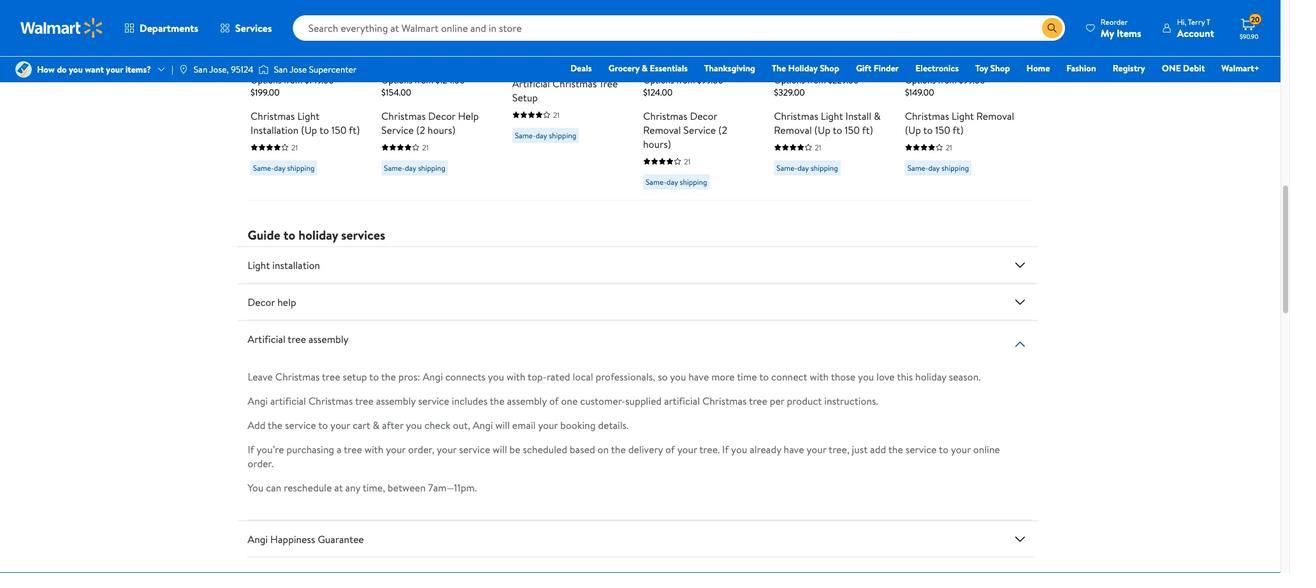 Task type: locate. For each thing, give the bounding box(es) containing it.
shop right toy
[[991, 62, 1010, 74]]

+2
[[289, 39, 298, 50], [420, 39, 429, 50], [813, 39, 821, 50], [944, 39, 952, 50]]

christmas light installation (up to 150 ft) image
[[250, 0, 363, 23]]

one debit
[[1162, 62, 1205, 74]]

same- down christmas decor help service (2 hours)
[[384, 162, 405, 173]]

shop right holiday
[[820, 62, 839, 74]]

from inside $149.00 options from $149.00 – $199.00
[[283, 74, 302, 86]]

from inside the $124.00 options from $124.00 – $154.00
[[414, 74, 433, 86]]

& inside christmas light install & removal (up to 150 ft)
[[874, 109, 880, 123]]

+2 options up toy
[[944, 39, 979, 50]]

angi down the leave
[[248, 394, 268, 408]]

4 +2 options from the left
[[944, 39, 979, 50]]

service for $99.00
[[683, 123, 716, 137]]

1 horizontal spatial (up
[[814, 123, 830, 137]]

3 options link from the left
[[643, 8, 699, 33]]

1 ft) from the left
[[348, 123, 360, 137]]

5 options link from the left
[[905, 8, 961, 33]]

$229.00 up $329.00 on the right top of page
[[774, 57, 813, 73]]

between
[[388, 480, 426, 494]]

0 horizontal spatial hours)
[[427, 123, 455, 137]]

3 from from the left
[[676, 74, 695, 86]]

& right install
[[874, 109, 880, 123]]

2 if from the left
[[722, 442, 729, 456]]

christmas
[[552, 76, 597, 90], [250, 109, 295, 123], [381, 109, 425, 123], [643, 109, 687, 123], [774, 109, 818, 123], [905, 109, 949, 123], [275, 369, 320, 383], [309, 394, 353, 408], [702, 394, 747, 408]]

+2 up the holiday shop
[[813, 39, 821, 50]]

shop inside the holiday shop link
[[820, 62, 839, 74]]

– inside $99.00 options from $99.00 – $149.00
[[987, 74, 992, 86]]

removal down $329.00 on the right top of page
[[774, 123, 812, 137]]

(up
[[301, 123, 317, 137], [814, 123, 830, 137], [905, 123, 921, 137]]

shop inside "toy shop" "link"
[[991, 62, 1010, 74]]

(2 inside christmas decor removal service (2 hours)
[[718, 123, 727, 137]]

3 +2 options from the left
[[813, 39, 848, 50]]

1 horizontal spatial  image
[[259, 63, 269, 76]]

1 vertical spatial add
[[248, 418, 266, 432]]

will inside if you're purchasing a tree with your order, your service will be scheduled based on the delivery of your tree. if you already have your tree, just add the service to your online order.
[[493, 442, 507, 456]]

0 horizontal spatial  image
[[178, 64, 189, 75]]

to inside christmas light installation (up to 150 ft)
[[319, 123, 329, 137]]

– inside the $229.00 options from $229.00 – $329.00
[[861, 74, 866, 86]]

to down $99.00 options from $99.00 – $149.00 on the right of page
[[923, 123, 933, 137]]

t
[[1207, 16, 1211, 27]]

150 inside christmas light installation (up to 150 ft)
[[331, 123, 346, 137]]

options inside the $229.00 options from $229.00 – $329.00
[[774, 74, 805, 86]]

leave christmas tree setup to the pros: angi connects you with top-rated local professionals, so you have more time to connect with those you love this holiday season.
[[248, 369, 981, 383]]

1 horizontal spatial of
[[666, 442, 675, 456]]

3 (up from the left
[[905, 123, 921, 137]]

how do you want your items?
[[37, 63, 151, 76]]

150 down supercenter
[[331, 123, 346, 137]]

shipping down christmas decor removal service (2 hours)
[[680, 176, 707, 187]]

light down $149.00 options from $149.00 – $199.00 at the top
[[297, 109, 319, 123]]

4 product group from the left
[[643, 0, 756, 195]]

add for add
[[532, 13, 551, 27]]

christmas decor help service (2 hours)
[[381, 109, 479, 137]]

1 +2 from the left
[[289, 39, 298, 50]]

to left online
[[939, 442, 949, 456]]

walmart image
[[20, 18, 103, 38]]

toy shop link
[[970, 61, 1016, 75]]

a
[[337, 442, 342, 456]]

ft) inside christmas light removal (up to 150 ft)
[[952, 123, 964, 137]]

0 vertical spatial add
[[532, 13, 551, 27]]

now $99.00 $149.00 options from $99.00 – $124.00
[[643, 57, 737, 98]]

1 horizontal spatial assembly
[[376, 394, 416, 408]]

day for $229.00
[[797, 162, 809, 173]]

1 – from the left
[[336, 74, 341, 86]]

holiday
[[298, 226, 338, 244], [915, 369, 947, 383]]

same-day shipping down christmas decor removal service (2 hours)
[[645, 176, 707, 187]]

add button
[[512, 8, 561, 33]]

3 – from the left
[[725, 74, 730, 86]]

product group containing $99.00
[[905, 0, 1018, 195]]

decor for options
[[428, 109, 455, 123]]

– inside the now $99.00 $149.00 options from $99.00 – $124.00
[[725, 74, 730, 86]]

artificial tree assembly image
[[1013, 336, 1028, 351]]

0 vertical spatial have
[[689, 369, 709, 383]]

$79.00 artificial christmas tree setup
[[512, 57, 618, 104]]

+2 for $149.00
[[289, 39, 298, 50]]

$99.00
[[668, 57, 702, 73], [905, 57, 938, 73], [697, 74, 723, 86], [959, 74, 985, 86]]

the right add
[[888, 442, 903, 456]]

 image for san jose, 95124
[[178, 64, 189, 75]]

how
[[37, 63, 55, 76]]

thanksgiving
[[704, 62, 755, 74]]

$149.00 down electronics link
[[905, 86, 934, 98]]

150
[[331, 123, 346, 137], [845, 123, 860, 137], [935, 123, 950, 137]]

your down after
[[386, 442, 406, 456]]

1 horizontal spatial &
[[642, 62, 648, 74]]

season.
[[949, 369, 981, 383]]

1 horizontal spatial service
[[683, 123, 716, 137]]

2 service from the left
[[683, 123, 716, 137]]

1 horizontal spatial artificial
[[664, 394, 700, 408]]

2 horizontal spatial removal
[[976, 109, 1014, 123]]

my
[[1101, 26, 1114, 40]]

your left tree,
[[807, 442, 826, 456]]

1 horizontal spatial hours)
[[643, 137, 671, 151]]

$149.00 inside $99.00 options from $99.00 – $149.00
[[905, 86, 934, 98]]

0 horizontal spatial if
[[248, 442, 254, 456]]

light inside christmas light install & removal (up to 150 ft)
[[821, 109, 843, 123]]

0 horizontal spatial artificial
[[248, 332, 285, 346]]

6 product group from the left
[[905, 0, 1018, 195]]

shop
[[820, 62, 839, 74], [991, 62, 1010, 74]]

if left you're
[[248, 442, 254, 456]]

service inside christmas decor help service (2 hours)
[[381, 123, 414, 137]]

2 from from the left
[[414, 74, 433, 86]]

options link for $99.00
[[905, 8, 961, 33]]

light installation image
[[1013, 257, 1028, 272]]

already
[[750, 442, 781, 456]]

assembly up after
[[376, 394, 416, 408]]

setup
[[343, 369, 367, 383]]

fashion
[[1067, 62, 1096, 74]]

1 horizontal spatial removal
[[774, 123, 812, 137]]

4 +2 from the left
[[944, 39, 952, 50]]

day down christmas decor help service (2 hours)
[[405, 162, 416, 173]]

1 horizontal spatial shop
[[991, 62, 1010, 74]]

to inside christmas light removal (up to 150 ft)
[[923, 123, 933, 137]]

same-day shipping down christmas decor help service (2 hours)
[[384, 162, 445, 173]]

product group
[[250, 0, 363, 195], [381, 0, 494, 195], [512, 0, 625, 195], [643, 0, 756, 195], [774, 0, 887, 195], [905, 0, 1018, 195]]

1 shop from the left
[[820, 62, 839, 74]]

of
[[549, 394, 559, 408], [666, 442, 675, 456]]

0 horizontal spatial add
[[248, 418, 266, 432]]

have left more
[[689, 369, 709, 383]]

san for san jose supercenter
[[274, 63, 288, 76]]

options down christmas light install & removal (up to 150 ft) image
[[823, 39, 848, 50]]

(up for $99.00
[[905, 123, 921, 137]]

0 horizontal spatial artificial
[[270, 394, 306, 408]]

christmas down $329.00 on the right top of page
[[774, 109, 818, 123]]

1 +2 options from the left
[[289, 39, 324, 50]]

to right setup
[[369, 369, 379, 383]]

2 horizontal spatial (up
[[905, 123, 921, 137]]

hours) inside christmas decor help service (2 hours)
[[427, 123, 455, 137]]

0 horizontal spatial (2
[[416, 123, 425, 137]]

1 vertical spatial will
[[493, 442, 507, 456]]

0 horizontal spatial $229.00
[[774, 57, 813, 73]]

21 down christmas decor help service (2 hours)
[[422, 142, 428, 153]]

decor left help at the left of the page
[[248, 295, 275, 309]]

5 – from the left
[[987, 74, 992, 86]]

1 horizontal spatial have
[[784, 442, 804, 456]]

+2 options for $229.00
[[813, 39, 848, 50]]

decor for $99.00
[[690, 109, 717, 123]]

+2 up electronics link
[[944, 39, 952, 50]]

christmas down $99.00 options from $99.00 – $149.00 on the right of page
[[905, 109, 949, 123]]

you
[[248, 480, 264, 494]]

light down guide
[[248, 258, 270, 272]]

christmas inside christmas light installation (up to 150 ft)
[[250, 109, 295, 123]]

– for $229.00
[[861, 74, 866, 86]]

the holiday shop link
[[766, 61, 845, 75]]

1 horizontal spatial (2
[[718, 123, 727, 137]]

to right time
[[759, 369, 769, 383]]

hi, terry t account
[[1177, 16, 1214, 40]]

$149.00
[[250, 57, 289, 73], [707, 59, 737, 71], [304, 74, 334, 86], [905, 86, 934, 98]]

if
[[248, 442, 254, 456], [722, 442, 729, 456]]

Search search field
[[293, 15, 1065, 41]]

service down the now $99.00 $149.00 options from $99.00 – $124.00
[[683, 123, 716, 137]]

150 for $99.00
[[935, 123, 950, 137]]

options link up the $124.00 options from $124.00 – $154.00
[[381, 8, 437, 33]]

1 horizontal spatial ft)
[[862, 123, 873, 137]]

$229.00
[[774, 57, 813, 73], [828, 74, 859, 86]]

1 horizontal spatial $124.00
[[435, 74, 465, 86]]

1 horizontal spatial $229.00
[[828, 74, 859, 86]]

have inside if you're purchasing a tree with your order, your service will be scheduled based on the delivery of your tree. if you already have your tree, just add the service to your online order.
[[784, 442, 804, 456]]

(up inside christmas light removal (up to 150 ft)
[[905, 123, 921, 137]]

2 +2 from the left
[[420, 39, 429, 50]]

0 horizontal spatial decor
[[248, 295, 275, 309]]

(2 inside christmas decor help service (2 hours)
[[416, 123, 425, 137]]

0 vertical spatial artificial
[[512, 76, 550, 90]]

0 horizontal spatial 150
[[331, 123, 346, 137]]

0 vertical spatial holiday
[[298, 226, 338, 244]]

1 vertical spatial have
[[784, 442, 804, 456]]

from inside $99.00 options from $99.00 – $149.00
[[938, 74, 957, 86]]

0 horizontal spatial &
[[373, 418, 380, 432]]

1 horizontal spatial decor
[[428, 109, 455, 123]]

from for $229.00
[[807, 74, 826, 86]]

21 down christmas light install & removal (up to 150 ft) at the right top of the page
[[815, 142, 821, 153]]

0 horizontal spatial shop
[[820, 62, 839, 74]]

from for $149.00
[[283, 74, 302, 86]]

christmas inside christmas decor removal service (2 hours)
[[643, 109, 687, 123]]

options for $149.00
[[300, 39, 324, 50]]

+2 options down christmas decor help service (2 hours) image
[[420, 39, 455, 50]]

1 horizontal spatial san
[[274, 63, 288, 76]]

decor left help
[[428, 109, 455, 123]]

you
[[69, 63, 83, 76], [488, 369, 504, 383], [670, 369, 686, 383], [858, 369, 874, 383], [406, 418, 422, 432], [731, 442, 747, 456]]

options for $124.00
[[431, 39, 455, 50]]

you can reschedule at any time, between 7am—11pm.
[[248, 480, 477, 494]]

1 horizontal spatial artificial
[[512, 76, 550, 90]]

150 inside christmas light removal (up to 150 ft)
[[935, 123, 950, 137]]

options link
[[250, 8, 306, 33], [381, 8, 437, 33], [643, 8, 699, 33], [774, 8, 830, 33], [905, 8, 961, 33]]

decor inside christmas decor help service (2 hours)
[[428, 109, 455, 123]]

grocery & essentials link
[[603, 61, 694, 75]]

artificial tree assembly
[[248, 332, 349, 346]]

any
[[345, 480, 360, 494]]

tree left setup
[[322, 369, 340, 383]]

have right already
[[784, 442, 804, 456]]

add for add the service to your cart & after you check out, angi will email your booking details.
[[248, 418, 266, 432]]

options inside the $124.00 options from $124.00 – $154.00
[[381, 74, 412, 86]]

2 (2 from the left
[[718, 123, 727, 137]]

artificial
[[512, 76, 550, 90], [248, 332, 285, 346]]

2 vertical spatial &
[[373, 418, 380, 432]]

one
[[561, 394, 578, 408]]

help
[[277, 295, 296, 309]]

4 options from the left
[[954, 39, 979, 50]]

christmas decor help service (2 hours) image
[[381, 0, 494, 23]]

3 ft) from the left
[[952, 123, 964, 137]]

artificial down so
[[664, 394, 700, 408]]

day for $149.00
[[274, 162, 285, 173]]

service inside christmas decor removal service (2 hours)
[[683, 123, 716, 137]]

2 options from the left
[[431, 39, 455, 50]]

0 horizontal spatial service
[[381, 123, 414, 137]]

setup
[[512, 90, 538, 104]]

removal inside christmas decor removal service (2 hours)
[[643, 123, 681, 137]]

2 +2 options from the left
[[420, 39, 455, 50]]

installation
[[272, 258, 320, 272]]

21 down installation
[[291, 142, 298, 153]]

2 horizontal spatial 150
[[935, 123, 950, 137]]

– inside $149.00 options from $149.00 – $199.00
[[336, 74, 341, 86]]

3 +2 from the left
[[813, 39, 821, 50]]

2 – from the left
[[467, 74, 472, 86]]

& right cart
[[373, 418, 380, 432]]

1 150 from the left
[[331, 123, 346, 137]]

artificial
[[270, 394, 306, 408], [664, 394, 700, 408]]

from
[[283, 74, 302, 86], [414, 74, 433, 86], [676, 74, 695, 86], [807, 74, 826, 86], [938, 74, 957, 86]]

to inside christmas light install & removal (up to 150 ft)
[[833, 123, 842, 137]]

options link for $124.00
[[381, 8, 437, 33]]

electronics link
[[910, 61, 965, 75]]

0 vertical spatial of
[[549, 394, 559, 408]]

services button
[[209, 13, 283, 43]]

gift finder link
[[850, 61, 905, 75]]

options up toy
[[954, 39, 979, 50]]

2 san from the left
[[274, 63, 288, 76]]

options up 'san jose supercenter'
[[300, 39, 324, 50]]

1 options link from the left
[[250, 8, 306, 33]]

includes
[[452, 394, 488, 408]]

reorder
[[1101, 16, 1128, 27]]

+2 up the $124.00 options from $124.00 – $154.00
[[420, 39, 429, 50]]

service
[[381, 123, 414, 137], [683, 123, 716, 137]]

hours) for options
[[427, 123, 455, 137]]

1 service from the left
[[381, 123, 414, 137]]

same-day shipping down christmas light removal (up to 150 ft)
[[907, 162, 969, 173]]

2 horizontal spatial $124.00
[[643, 86, 672, 98]]

4 from from the left
[[807, 74, 826, 86]]

with inside if you're purchasing a tree with your order, your service will be scheduled based on the delivery of your tree. if you already have your tree, just add the service to your online order.
[[365, 442, 383, 456]]

shipping down christmas light removal (up to 150 ft)
[[941, 162, 969, 173]]

0 horizontal spatial have
[[689, 369, 709, 383]]

same-day shipping for $99.00
[[907, 162, 969, 173]]

$149.00 options from $149.00 – $199.00
[[250, 57, 341, 98]]

0 horizontal spatial of
[[549, 394, 559, 408]]

0 horizontal spatial with
[[365, 442, 383, 456]]

150 down the $229.00 options from $229.00 – $329.00
[[845, 123, 860, 137]]

product group containing $229.00
[[774, 0, 887, 195]]

connects
[[445, 369, 486, 383]]

of inside if you're purchasing a tree with your order, your service will be scheduled based on the delivery of your tree. if you already have your tree, just add the service to your online order.
[[666, 442, 675, 456]]

1 (up from the left
[[301, 123, 317, 137]]

2 options link from the left
[[381, 8, 437, 33]]

san left jose
[[274, 63, 288, 76]]

3 150 from the left
[[935, 123, 950, 137]]

1 from from the left
[[283, 74, 302, 86]]

shipping down christmas light install & removal (up to 150 ft) at the right top of the page
[[810, 162, 838, 173]]

decor inside christmas decor removal service (2 hours)
[[690, 109, 717, 123]]

– for $149.00
[[336, 74, 341, 86]]

+2 options for $124.00
[[420, 39, 455, 50]]

will left be on the left bottom
[[493, 442, 507, 456]]

2 (up from the left
[[814, 123, 830, 137]]

add up you're
[[248, 418, 266, 432]]

+2 options up jose
[[289, 39, 324, 50]]

you right connects
[[488, 369, 504, 383]]

$229.00 up install
[[828, 74, 859, 86]]

1 (2 from the left
[[416, 123, 425, 137]]

2 horizontal spatial ft)
[[952, 123, 964, 137]]

assembly up setup
[[309, 332, 349, 346]]

(up inside christmas light install & removal (up to 150 ft)
[[814, 123, 830, 137]]

happiness
[[270, 532, 315, 546]]

christmas inside christmas decor help service (2 hours)
[[381, 109, 425, 123]]

ft) for $99.00
[[952, 123, 964, 137]]

online
[[973, 442, 1000, 456]]

be
[[510, 442, 520, 456]]

from inside the $229.00 options from $229.00 – $329.00
[[807, 74, 826, 86]]

holiday right this
[[915, 369, 947, 383]]

add
[[532, 13, 551, 27], [248, 418, 266, 432]]

5 from from the left
[[938, 74, 957, 86]]

light inside christmas light removal (up to 150 ft)
[[951, 109, 974, 123]]

2 product group from the left
[[381, 0, 494, 195]]

0 horizontal spatial holiday
[[298, 226, 338, 244]]

supplied
[[625, 394, 662, 408]]

with left those in the right bottom of the page
[[810, 369, 829, 383]]

account
[[1177, 26, 1214, 40]]

more
[[711, 369, 735, 383]]

2 horizontal spatial &
[[874, 109, 880, 123]]

day down installation
[[274, 162, 285, 173]]

5 product group from the left
[[774, 0, 887, 195]]

 image right |
[[178, 64, 189, 75]]

christmas light removal (up to 150 ft) image
[[905, 0, 1018, 23]]

4 options link from the left
[[774, 8, 830, 33]]

same-day shipping for $149.00
[[253, 162, 314, 173]]

same- down christmas light install & removal (up to 150 ft) at the right top of the page
[[776, 162, 797, 173]]

light for $99.00
[[951, 109, 974, 123]]

 image right 95124
[[259, 63, 269, 76]]

(2 left help
[[416, 123, 425, 137]]

0 vertical spatial $229.00
[[774, 57, 813, 73]]

 image
[[259, 63, 269, 76], [178, 64, 189, 75]]

same- down installation
[[253, 162, 274, 173]]

options inside $99.00 options from $99.00 – $149.00
[[905, 74, 936, 86]]

hours) inside christmas decor removal service (2 hours)
[[643, 137, 671, 151]]

1 horizontal spatial if
[[722, 442, 729, 456]]

artificial inside $79.00 artificial christmas tree setup
[[512, 76, 550, 90]]

1 product group from the left
[[250, 0, 363, 195]]

options down christmas decor help service (2 hours) image
[[431, 39, 455, 50]]

1 vertical spatial &
[[874, 109, 880, 123]]

2 150 from the left
[[845, 123, 860, 137]]

add inside button
[[532, 13, 551, 27]]

3 product group from the left
[[512, 0, 625, 195]]

2 ft) from the left
[[862, 123, 873, 137]]

1 vertical spatial of
[[666, 442, 675, 456]]

light for $149.00
[[297, 109, 319, 123]]

same-day shipping down christmas light install & removal (up to 150 ft) at the right top of the page
[[776, 162, 838, 173]]

1 vertical spatial holiday
[[915, 369, 947, 383]]

removal inside christmas light removal (up to 150 ft)
[[976, 109, 1014, 123]]

from inside the now $99.00 $149.00 options from $99.00 – $124.00
[[676, 74, 695, 86]]

service for options
[[381, 123, 414, 137]]

$124.00 up help
[[435, 74, 465, 86]]

light
[[297, 109, 319, 123], [821, 109, 843, 123], [951, 109, 974, 123], [248, 258, 270, 272]]

removal
[[976, 109, 1014, 123], [643, 123, 681, 137], [774, 123, 812, 137]]

day down christmas light removal (up to 150 ft)
[[928, 162, 940, 173]]

love
[[877, 369, 895, 383]]

1 options from the left
[[300, 39, 324, 50]]

2 shop from the left
[[991, 62, 1010, 74]]

 image for san jose supercenter
[[259, 63, 269, 76]]

1 san from the left
[[194, 63, 207, 76]]

0 horizontal spatial (up
[[301, 123, 317, 137]]

you left already
[[731, 442, 747, 456]]

0 horizontal spatial ft)
[[348, 123, 360, 137]]

ft) inside christmas light installation (up to 150 ft)
[[348, 123, 360, 137]]

next slide for product carousel list image
[[992, 26, 1023, 56]]

hi,
[[1177, 16, 1187, 27]]

2 horizontal spatial decor
[[690, 109, 717, 123]]

options
[[260, 14, 296, 28], [391, 14, 427, 28], [653, 14, 689, 28], [784, 14, 820, 28], [915, 14, 951, 28], [250, 74, 281, 86], [381, 74, 412, 86], [643, 74, 674, 86], [774, 74, 805, 86], [905, 74, 936, 86]]

$90.90
[[1240, 32, 1259, 40]]

product group containing $79.00
[[512, 0, 625, 195]]

(up inside christmas light installation (up to 150 ft)
[[301, 123, 317, 137]]

options for $99.00
[[954, 39, 979, 50]]

so
[[658, 369, 668, 383]]

(up right installation
[[301, 123, 317, 137]]

options link up electronics
[[905, 8, 961, 33]]

same- for $99.00
[[907, 162, 928, 173]]

service right add
[[906, 442, 937, 456]]

san left 'jose,'
[[194, 63, 207, 76]]

1 horizontal spatial 150
[[845, 123, 860, 137]]

1 horizontal spatial add
[[532, 13, 551, 27]]

1 vertical spatial artificial
[[248, 332, 285, 346]]

+2 for $229.00
[[813, 39, 821, 50]]

your left cart
[[330, 418, 350, 432]]

(up left install
[[814, 123, 830, 137]]

options link up holiday
[[774, 8, 830, 33]]

 image
[[15, 61, 32, 78]]

artificial down the leave
[[270, 394, 306, 408]]

delivery
[[628, 442, 663, 456]]

– inside the $124.00 options from $124.00 – $154.00
[[467, 74, 472, 86]]

your left 'tree.'
[[677, 442, 697, 456]]

service
[[418, 394, 449, 408], [285, 418, 316, 432], [459, 442, 490, 456], [906, 442, 937, 456]]

shipping
[[549, 130, 576, 141], [287, 162, 314, 173], [418, 162, 445, 173], [810, 162, 838, 173], [941, 162, 969, 173], [680, 176, 707, 187]]

options link for $149.00
[[250, 8, 306, 33]]

add
[[870, 442, 886, 456]]

$124.00 up $154.00 on the left of the page
[[381, 57, 420, 73]]

4 – from the left
[[861, 74, 866, 86]]

0 horizontal spatial removal
[[643, 123, 681, 137]]

light inside christmas light installation (up to 150 ft)
[[297, 109, 319, 123]]

0 horizontal spatial san
[[194, 63, 207, 76]]

150 down $99.00 options from $99.00 – $149.00 on the right of page
[[935, 123, 950, 137]]

2 horizontal spatial assembly
[[507, 394, 547, 408]]

your right order,
[[437, 442, 457, 456]]

+2 for $99.00
[[944, 39, 952, 50]]

3 options from the left
[[823, 39, 848, 50]]



Task type: describe. For each thing, give the bounding box(es) containing it.
tree
[[599, 76, 618, 90]]

0 vertical spatial will
[[495, 418, 510, 432]]

21 for $99.00
[[945, 142, 952, 153]]

you left "love"
[[858, 369, 874, 383]]

product group containing $124.00
[[381, 0, 494, 195]]

your right want
[[106, 63, 123, 76]]

angi right pros:
[[423, 369, 443, 383]]

you inside if you're purchasing a tree with your order, your service will be scheduled based on the delivery of your tree. if you already have your tree, just add the service to your online order.
[[731, 442, 747, 456]]

product group containing $149.00
[[250, 0, 363, 195]]

guarantee
[[318, 532, 364, 546]]

1 vertical spatial $229.00
[[828, 74, 859, 86]]

ft) inside christmas light install & removal (up to 150 ft)
[[862, 123, 873, 137]]

finder
[[874, 62, 899, 74]]

0 horizontal spatial $124.00
[[381, 57, 420, 73]]

day for $124.00
[[405, 162, 416, 173]]

$199.00
[[250, 86, 279, 98]]

service up check
[[418, 394, 449, 408]]

christmas light installation (up to 150 ft)
[[250, 109, 360, 137]]

purchasing
[[287, 442, 334, 456]]

(2 for options
[[416, 123, 425, 137]]

same- down christmas decor removal service (2 hours)
[[645, 176, 666, 187]]

$124.00 options from $124.00 – $154.00
[[381, 57, 472, 98]]

angi happiness guarantee image
[[1013, 531, 1028, 547]]

christmas inside christmas light removal (up to 150 ft)
[[905, 109, 949, 123]]

ft) for $149.00
[[348, 123, 360, 137]]

services
[[235, 21, 272, 35]]

0 horizontal spatial assembly
[[309, 332, 349, 346]]

shipping for $149.00
[[287, 162, 314, 173]]

your left online
[[951, 442, 971, 456]]

the right includes
[[490, 394, 505, 408]]

$154.00
[[381, 86, 411, 98]]

on
[[598, 442, 609, 456]]

christmas inside $79.00 artificial christmas tree setup
[[552, 76, 597, 90]]

the
[[772, 62, 786, 74]]

reorder my items
[[1101, 16, 1142, 40]]

|
[[171, 63, 173, 76]]

$149.00 up christmas light installation (up to 150 ft)
[[304, 74, 334, 86]]

want
[[85, 63, 104, 76]]

angi artificial christmas tree assembly service includes the assembly of one customer-supplied artificial christmas tree per product instructions.
[[248, 394, 878, 408]]

guide
[[248, 226, 280, 244]]

to right guide
[[283, 226, 295, 244]]

21 for $124.00
[[422, 142, 428, 153]]

product
[[787, 394, 822, 408]]

shipping for $229.00
[[810, 162, 838, 173]]

21 down christmas decor removal service (2 hours)
[[684, 156, 690, 167]]

home
[[1027, 62, 1050, 74]]

angi right out,
[[473, 418, 493, 432]]

time,
[[363, 480, 385, 494]]

service down out,
[[459, 442, 490, 456]]

the up you're
[[268, 418, 283, 432]]

options link for $229.00
[[774, 8, 830, 33]]

options link for now
[[643, 8, 699, 33]]

you right so
[[670, 369, 686, 383]]

1 horizontal spatial holiday
[[915, 369, 947, 383]]

tree.
[[699, 442, 720, 456]]

artificial christmas tree setup image
[[512, 0, 625, 23]]

customer-
[[580, 394, 625, 408]]

christmas light removal (up to 150 ft)
[[905, 109, 1014, 137]]

same-day shipping for $124.00
[[384, 162, 445, 173]]

do
[[57, 63, 67, 76]]

light installation
[[248, 258, 320, 272]]

walmart+
[[1222, 62, 1260, 74]]

toy
[[975, 62, 988, 74]]

based
[[570, 442, 595, 456]]

email
[[512, 418, 536, 432]]

departments
[[140, 21, 198, 35]]

grocery
[[609, 62, 640, 74]]

product group containing now $99.00
[[643, 0, 756, 195]]

pros:
[[398, 369, 420, 383]]

same- down setup
[[515, 130, 535, 141]]

same- for $229.00
[[776, 162, 797, 173]]

$99.00 options from $99.00 – $149.00
[[905, 57, 992, 98]]

1 if from the left
[[248, 442, 254, 456]]

same- for $124.00
[[384, 162, 405, 173]]

21 for $149.00
[[291, 142, 298, 153]]

150 for $149.00
[[331, 123, 346, 137]]

tree,
[[829, 442, 850, 456]]

from for $99.00
[[938, 74, 957, 86]]

day down setup
[[535, 130, 547, 141]]

decor help image
[[1013, 294, 1028, 309]]

holiday
[[788, 62, 818, 74]]

supercenter
[[309, 63, 357, 76]]

0 vertical spatial &
[[642, 62, 648, 74]]

angi left "happiness"
[[248, 532, 268, 546]]

thanksgiving link
[[699, 61, 761, 75]]

to inside if you're purchasing a tree with your order, your service will be scheduled based on the delivery of your tree. if you already have your tree, just add the service to your online order.
[[939, 442, 949, 456]]

options inside the now $99.00 $149.00 options from $99.00 – $124.00
[[643, 74, 674, 86]]

options for $229.00
[[823, 39, 848, 50]]

instructions.
[[824, 394, 878, 408]]

removal for options
[[976, 109, 1014, 123]]

shipping down $79.00 artificial christmas tree setup
[[549, 130, 576, 141]]

home link
[[1021, 61, 1056, 75]]

the right on
[[611, 442, 626, 456]]

at
[[334, 480, 343, 494]]

$124.00 inside the now $99.00 $149.00 options from $99.00 – $124.00
[[643, 86, 672, 98]]

2 horizontal spatial with
[[810, 369, 829, 383]]

just
[[852, 442, 868, 456]]

registry link
[[1107, 61, 1151, 75]]

out,
[[453, 418, 470, 432]]

items
[[1117, 26, 1142, 40]]

service up purchasing
[[285, 418, 316, 432]]

removal for $99.00
[[643, 123, 681, 137]]

tree left per
[[749, 394, 767, 408]]

95124
[[231, 63, 254, 76]]

if you're purchasing a tree with your order, your service will be scheduled based on the delivery of your tree. if you already have your tree, just add the service to your online order.
[[248, 442, 1000, 470]]

professionals,
[[596, 369, 655, 383]]

$149.00 inside the now $99.00 $149.00 options from $99.00 – $124.00
[[707, 59, 737, 71]]

those
[[831, 369, 856, 383]]

same-day shipping down setup
[[515, 130, 576, 141]]

san for san jose, 95124
[[194, 63, 207, 76]]

essentials
[[650, 62, 688, 74]]

fashion link
[[1061, 61, 1102, 75]]

2 artificial from the left
[[664, 394, 700, 408]]

– for $99.00
[[987, 74, 992, 86]]

shipping for $124.00
[[418, 162, 445, 173]]

you right after
[[406, 418, 422, 432]]

tree down help at the left of the page
[[288, 332, 306, 346]]

$149.00 up $199.00 at the top of the page
[[250, 57, 289, 73]]

after
[[382, 418, 404, 432]]

check
[[424, 418, 450, 432]]

150 inside christmas light install & removal (up to 150 ft)
[[845, 123, 860, 137]]

tree inside if you're purchasing a tree with your order, your service will be scheduled based on the delivery of your tree. if you already have your tree, just add the service to your online order.
[[344, 442, 362, 456]]

(2 for $99.00
[[718, 123, 727, 137]]

toy shop
[[975, 62, 1010, 74]]

gift
[[856, 62, 872, 74]]

search icon image
[[1047, 23, 1057, 33]]

registry
[[1113, 62, 1145, 74]]

same-day shipping for $229.00
[[776, 162, 838, 173]]

san jose, 95124
[[194, 63, 254, 76]]

christmas decor removal service (2 hours) image
[[643, 0, 756, 23]]

christmas right the leave
[[275, 369, 320, 383]]

the holiday shop
[[772, 62, 839, 74]]

angi happiness guarantee
[[248, 532, 364, 546]]

christmas down setup
[[309, 394, 353, 408]]

deals
[[571, 62, 592, 74]]

day down christmas decor removal service (2 hours)
[[666, 176, 678, 187]]

christmas light install & removal (up to 150 ft) image
[[774, 0, 887, 23]]

debit
[[1183, 62, 1205, 74]]

20
[[1251, 14, 1260, 25]]

scheduled
[[523, 442, 567, 456]]

+2 options for $149.00
[[289, 39, 324, 50]]

the left pros:
[[381, 369, 396, 383]]

christmas inside christmas light install & removal (up to 150 ft)
[[774, 109, 818, 123]]

Walmart Site-Wide search field
[[293, 15, 1065, 41]]

day for $99.00
[[928, 162, 940, 173]]

your right email
[[538, 418, 558, 432]]

san jose supercenter
[[274, 63, 357, 76]]

1 artificial from the left
[[270, 394, 306, 408]]

tree up cart
[[355, 394, 374, 408]]

help
[[458, 109, 479, 123]]

+2 for $124.00
[[420, 39, 429, 50]]

$329.00
[[774, 86, 805, 98]]

shipping for $99.00
[[941, 162, 969, 173]]

21 for $229.00
[[815, 142, 821, 153]]

order,
[[408, 442, 434, 456]]

1 horizontal spatial with
[[507, 369, 525, 383]]

christmas down more
[[702, 394, 747, 408]]

items?
[[125, 63, 151, 76]]

top-
[[528, 369, 547, 383]]

order.
[[248, 456, 274, 470]]

services
[[341, 226, 385, 244]]

– for $124.00
[[467, 74, 472, 86]]

you right do
[[69, 63, 83, 76]]

departments button
[[113, 13, 209, 43]]

$229.00 options from $229.00 – $329.00
[[774, 57, 866, 98]]

add to cart image
[[517, 13, 532, 28]]

options inside $149.00 options from $149.00 – $199.00
[[250, 74, 281, 86]]

to up purchasing
[[318, 418, 328, 432]]

same- for $149.00
[[253, 162, 274, 173]]

(up for $149.00
[[301, 123, 317, 137]]

removal inside christmas light install & removal (up to 150 ft)
[[774, 123, 812, 137]]

connect
[[771, 369, 807, 383]]

booking
[[560, 418, 596, 432]]

+2 options for $99.00
[[944, 39, 979, 50]]

guide to holiday services
[[248, 226, 385, 244]]

reschedule
[[284, 480, 332, 494]]

per
[[770, 394, 785, 408]]

21 down $79.00 artificial christmas tree setup
[[553, 109, 559, 120]]

light for $229.00
[[821, 109, 843, 123]]

walmart+ link
[[1216, 61, 1265, 75]]

$79.00
[[512, 57, 545, 73]]

from for $124.00
[[414, 74, 433, 86]]

hours) for $99.00
[[643, 137, 671, 151]]



Task type: vqa. For each thing, say whether or not it's contained in the screenshot.


